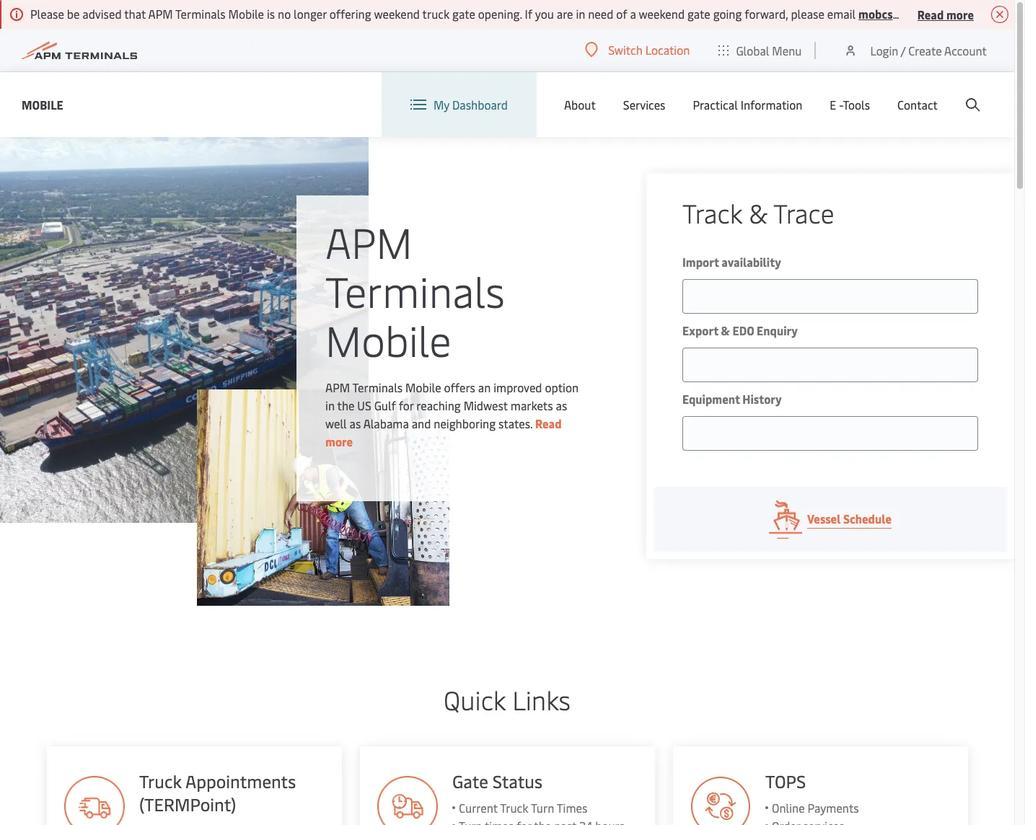 Task type: vqa. For each thing, say whether or not it's contained in the screenshot.
'Watch' to the right
no



Task type: describe. For each thing, give the bounding box(es) containing it.
& for trace
[[749, 195, 768, 230]]

be
[[67, 6, 80, 22]]

0 vertical spatial apm
[[148, 6, 173, 22]]

an
[[478, 379, 491, 395]]

links
[[513, 682, 571, 718]]

location
[[646, 42, 690, 58]]

apm terminals mobile
[[326, 213, 505, 368]]

need
[[588, 6, 614, 22]]

mobile inside the apm terminals mobile offers an improved option in the us gulf for reaching midwest markets as well as alabama and neighboring states.
[[406, 379, 441, 395]]

please
[[791, 6, 825, 22]]

the
[[337, 397, 355, 413]]

quick links
[[444, 682, 571, 718]]

of
[[617, 6, 628, 22]]

apm for apm terminals mobile
[[326, 213, 413, 270]]

manager truck appointments - 53 image
[[377, 777, 438, 826]]

is
[[267, 6, 275, 22]]

global menu
[[737, 42, 802, 58]]

if
[[525, 6, 533, 22]]

times
[[557, 801, 587, 816]]

payments
[[808, 801, 859, 816]]

to
[[1006, 6, 1017, 22]]

terminals for apm terminals mobile offers an improved option in the us gulf for reaching midwest markets as well as alabama and neighboring states.
[[353, 379, 403, 395]]

/
[[901, 42, 906, 58]]

switch
[[609, 42, 643, 58]]

that
[[124, 6, 146, 22]]

more for "read more" 'button'
[[947, 6, 974, 22]]

dashboard
[[453, 97, 508, 113]]

midwest
[[464, 397, 508, 413]]

account
[[945, 42, 987, 58]]

mobcs@apmterminals.com link
[[859, 6, 1003, 22]]

online payments
[[772, 801, 859, 816]]

mobile inside apm terminals mobile
[[326, 311, 452, 368]]

tools
[[843, 97, 871, 113]]

read for "read more" 'button'
[[918, 6, 944, 22]]

my dashboard
[[434, 97, 508, 113]]

1 vertical spatial truck
[[500, 801, 528, 816]]

gulf
[[374, 397, 396, 413]]

schedule
[[844, 511, 892, 527]]

equipment history
[[683, 391, 782, 407]]

practical
[[693, 97, 738, 113]]

forward,
[[745, 6, 789, 22]]

history
[[743, 391, 782, 407]]

track
[[683, 195, 743, 230]]

about
[[564, 97, 596, 113]]

1 gate from the left
[[453, 6, 476, 22]]

2 gate from the left
[[688, 6, 711, 22]]

apm terminals mobile offers an improved option in the us gulf for reaching midwest markets as well as alabama and neighboring states.
[[326, 379, 579, 431]]

read more for "read more" 'button'
[[918, 6, 974, 22]]

truck
[[423, 6, 450, 22]]

are
[[557, 6, 574, 22]]

e -tools button
[[830, 72, 871, 137]]

terminals for apm terminals mobile
[[326, 262, 505, 319]]

vessel
[[808, 511, 841, 527]]

offering
[[330, 6, 372, 22]]

import
[[683, 254, 720, 270]]

please be advised that apm terminals mobile is no longer offering weekend truck gate opening. if you are in need of a weekend gate going forward, please email mobcs@apmterminals.com to o
[[30, 6, 1026, 22]]

no
[[278, 6, 291, 22]]

truck inside truck appointments (termpoint)
[[139, 770, 181, 793]]

(termpoint)
[[139, 793, 236, 816]]

track & trace
[[683, 195, 835, 230]]

practical information
[[693, 97, 803, 113]]

turn
[[531, 801, 554, 816]]

offers
[[444, 379, 476, 395]]

-
[[840, 97, 843, 113]]

contact button
[[898, 72, 938, 137]]

truck appointments (termpoint)
[[139, 770, 295, 816]]

e -tools
[[830, 97, 871, 113]]

you
[[535, 6, 554, 22]]

menu
[[773, 42, 802, 58]]

vessel schedule link
[[654, 487, 1008, 552]]

and
[[412, 415, 431, 431]]

status
[[492, 770, 542, 793]]

gate status
[[452, 770, 542, 793]]

a
[[631, 6, 637, 22]]

online
[[772, 801, 805, 816]]

more for read more link
[[326, 433, 353, 449]]

neighboring
[[434, 415, 496, 431]]



Task type: locate. For each thing, give the bounding box(es) containing it.
about button
[[564, 72, 596, 137]]

apm
[[148, 6, 173, 22], [326, 213, 413, 270], [326, 379, 350, 395]]

in inside the apm terminals mobile offers an improved option in the us gulf for reaching midwest markets as well as alabama and neighboring states.
[[326, 397, 335, 413]]

0 vertical spatial in
[[576, 6, 586, 22]]

current
[[459, 801, 497, 816]]

availability
[[722, 254, 782, 270]]

quick
[[444, 682, 506, 718]]

in left the
[[326, 397, 335, 413]]

0 horizontal spatial in
[[326, 397, 335, 413]]

option
[[545, 379, 579, 395]]

us
[[358, 397, 372, 413]]

1 horizontal spatial weekend
[[639, 6, 685, 22]]

truck
[[139, 770, 181, 793], [500, 801, 528, 816]]

1 horizontal spatial as
[[556, 397, 568, 413]]

reaching
[[417, 397, 461, 413]]

states.
[[499, 415, 533, 431]]

apmt icon 100 image
[[691, 777, 751, 826]]

login / create account link
[[844, 29, 987, 71]]

& for edo
[[722, 323, 730, 339]]

0 vertical spatial read
[[918, 6, 944, 22]]

more inside 'button'
[[947, 6, 974, 22]]

more
[[947, 6, 974, 22], [326, 433, 353, 449]]

enquiry
[[757, 323, 798, 339]]

gate right truck
[[453, 6, 476, 22]]

1 horizontal spatial &
[[749, 195, 768, 230]]

services
[[624, 97, 666, 113]]

1 vertical spatial apm
[[326, 213, 413, 270]]

xin da yang zhou  docked at apm terminals mobile image
[[0, 137, 369, 523]]

more down well
[[326, 433, 353, 449]]

1 horizontal spatial more
[[947, 6, 974, 22]]

read more button
[[918, 5, 974, 23]]

1 vertical spatial read more
[[326, 415, 562, 449]]

mobile secondary image
[[197, 390, 450, 606]]

import availability
[[683, 254, 782, 270]]

0 vertical spatial terminals
[[175, 6, 226, 22]]

vessel schedule
[[808, 511, 892, 527]]

markets
[[511, 397, 553, 413]]

more up account
[[947, 6, 974, 22]]

close alert image
[[992, 6, 1009, 23]]

read inside read more
[[536, 415, 562, 431]]

1 weekend from the left
[[374, 6, 420, 22]]

1 horizontal spatial read more
[[918, 6, 974, 22]]

as down option at right
[[556, 397, 568, 413]]

read down markets
[[536, 415, 562, 431]]

& left edo
[[722, 323, 730, 339]]

0 horizontal spatial gate
[[453, 6, 476, 22]]

terminals inside the apm terminals mobile offers an improved option in the us gulf for reaching midwest markets as well as alabama and neighboring states.
[[353, 379, 403, 395]]

my dashboard button
[[411, 72, 508, 137]]

please
[[30, 6, 64, 22]]

0 horizontal spatial read
[[536, 415, 562, 431]]

truck appointments (termpoint) link
[[46, 747, 342, 826]]

1 vertical spatial more
[[326, 433, 353, 449]]

global menu button
[[705, 29, 817, 72]]

practical information button
[[693, 72, 803, 137]]

2 vertical spatial apm
[[326, 379, 350, 395]]

apm inside apm terminals mobile
[[326, 213, 413, 270]]

0 horizontal spatial more
[[326, 433, 353, 449]]

terminals
[[175, 6, 226, 22], [326, 262, 505, 319], [353, 379, 403, 395]]

trace
[[774, 195, 835, 230]]

2 vertical spatial terminals
[[353, 379, 403, 395]]

truck down status
[[500, 801, 528, 816]]

0 vertical spatial &
[[749, 195, 768, 230]]

orange club loyalty program - 56 image
[[64, 777, 124, 826]]

apm for apm terminals mobile offers an improved option in the us gulf for reaching midwest markets as well as alabama and neighboring states.
[[326, 379, 350, 395]]

1 vertical spatial &
[[722, 323, 730, 339]]

advised
[[82, 6, 122, 22]]

in right are
[[576, 6, 586, 22]]

& left trace
[[749, 195, 768, 230]]

longer
[[294, 6, 327, 22]]

export
[[683, 323, 719, 339]]

appointments
[[185, 770, 295, 793]]

switch location button
[[586, 42, 690, 58]]

email
[[828, 6, 856, 22]]

well
[[326, 415, 347, 431]]

as right well
[[350, 415, 361, 431]]

services button
[[624, 72, 666, 137]]

gate left going at the top
[[688, 6, 711, 22]]

opening.
[[478, 6, 522, 22]]

1 horizontal spatial gate
[[688, 6, 711, 22]]

0 horizontal spatial &
[[722, 323, 730, 339]]

mobile link
[[22, 96, 63, 114]]

2 weekend from the left
[[639, 6, 685, 22]]

weekend right a on the right of page
[[639, 6, 685, 22]]

0 horizontal spatial read more
[[326, 415, 562, 449]]

e
[[830, 97, 837, 113]]

read more link
[[326, 415, 562, 449]]

1 vertical spatial in
[[326, 397, 335, 413]]

0 vertical spatial as
[[556, 397, 568, 413]]

gate
[[452, 770, 488, 793]]

global
[[737, 42, 770, 58]]

read more up login / create account
[[918, 6, 974, 22]]

create
[[909, 42, 942, 58]]

contact
[[898, 97, 938, 113]]

login
[[871, 42, 899, 58]]

1 horizontal spatial read
[[918, 6, 944, 22]]

export & edo enquiry
[[683, 323, 798, 339]]

0 horizontal spatial weekend
[[374, 6, 420, 22]]

tops
[[766, 770, 806, 793]]

o
[[1020, 6, 1026, 22]]

read more for read more link
[[326, 415, 562, 449]]

0 vertical spatial more
[[947, 6, 974, 22]]

weekend left truck
[[374, 6, 420, 22]]

read inside 'button'
[[918, 6, 944, 22]]

read more
[[918, 6, 974, 22], [326, 415, 562, 449]]

1 vertical spatial as
[[350, 415, 361, 431]]

read for read more link
[[536, 415, 562, 431]]

0 vertical spatial read more
[[918, 6, 974, 22]]

going
[[714, 6, 742, 22]]

read up login / create account
[[918, 6, 944, 22]]

truck right "orange club loyalty program - 56" "image"
[[139, 770, 181, 793]]

0 horizontal spatial truck
[[139, 770, 181, 793]]

my
[[434, 97, 450, 113]]

read more down reaching
[[326, 415, 562, 449]]

as
[[556, 397, 568, 413], [350, 415, 361, 431]]

switch location
[[609, 42, 690, 58]]

mobcs@apmterminals.com
[[859, 6, 1003, 22]]

edo
[[733, 323, 755, 339]]

gate
[[453, 6, 476, 22], [688, 6, 711, 22]]

0 vertical spatial truck
[[139, 770, 181, 793]]

1 horizontal spatial truck
[[500, 801, 528, 816]]

1 horizontal spatial in
[[576, 6, 586, 22]]

1 vertical spatial terminals
[[326, 262, 505, 319]]

alabama
[[364, 415, 409, 431]]

current truck turn times
[[459, 801, 587, 816]]

improved
[[494, 379, 542, 395]]

read
[[918, 6, 944, 22], [536, 415, 562, 431]]

equipment
[[683, 391, 740, 407]]

1 vertical spatial read
[[536, 415, 562, 431]]

0 horizontal spatial as
[[350, 415, 361, 431]]

login / create account
[[871, 42, 987, 58]]

apm inside the apm terminals mobile offers an improved option in the us gulf for reaching midwest markets as well as alabama and neighboring states.
[[326, 379, 350, 395]]

for
[[399, 397, 414, 413]]



